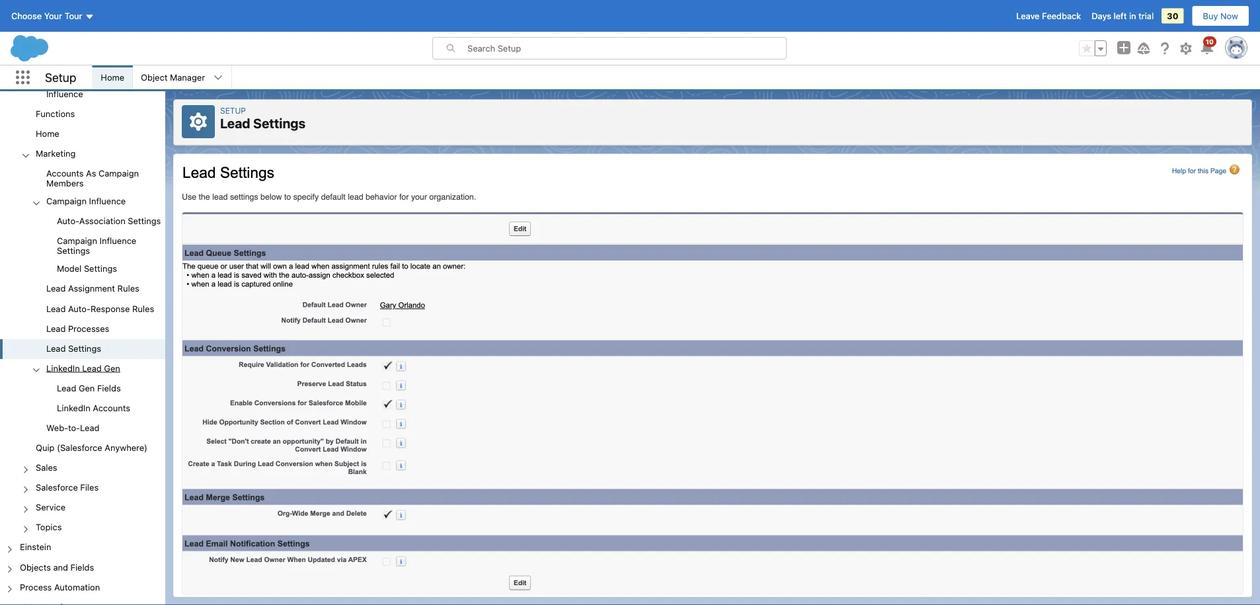 Task type: describe. For each thing, give the bounding box(es) containing it.
Search Setup text field
[[468, 38, 786, 59]]

lead settings tree item
[[0, 339, 165, 359]]

1 horizontal spatial home
[[101, 72, 124, 82]]

auto- inside auto-association settings link
[[57, 216, 79, 226]]

linkedin lead gen link
[[46, 363, 120, 375]]

leave feedback
[[1017, 11, 1081, 21]]

10 button
[[1200, 36, 1217, 56]]

trial
[[1139, 11, 1154, 21]]

objects and fields
[[20, 562, 94, 572]]

campaign for campaign influence
[[46, 196, 87, 206]]

marketing tree item
[[0, 144, 165, 439]]

service link
[[36, 502, 66, 514]]

influence for campaign influence settings
[[100, 236, 136, 246]]

0 vertical spatial rules
[[117, 283, 139, 293]]

left
[[1114, 11, 1127, 21]]

1 vertical spatial home link
[[36, 128, 59, 140]]

quip (salesforce anywhere) link
[[36, 443, 147, 455]]

linkedin for linkedin lead gen
[[46, 363, 80, 373]]

in
[[1129, 11, 1136, 21]]

model settings
[[57, 264, 117, 274]]

group containing influence
[[0, 0, 165, 538]]

quip (salesforce anywhere)
[[36, 443, 147, 453]]

1 horizontal spatial home link
[[93, 65, 132, 89]]

campaign influence settings link
[[57, 236, 165, 256]]

marketing link
[[36, 148, 76, 160]]

influence link
[[46, 89, 83, 101]]

lead auto-response rules link
[[46, 303, 154, 315]]

buy now
[[1203, 11, 1239, 21]]

tour
[[65, 11, 82, 21]]

objects and fields link
[[20, 562, 94, 574]]

sales link
[[36, 462, 57, 474]]

choose your tour button
[[11, 5, 95, 26]]

web-to-lead link
[[46, 423, 100, 435]]

campaign for campaign influence settings
[[57, 236, 97, 246]]

manager
[[170, 72, 205, 82]]

10
[[1206, 38, 1214, 45]]

einstein link
[[20, 542, 51, 554]]

response
[[91, 303, 130, 313]]

object
[[141, 72, 168, 82]]

quip
[[36, 443, 55, 453]]

buy now button
[[1192, 5, 1250, 26]]

0 vertical spatial influence
[[46, 89, 83, 99]]

objects
[[20, 562, 51, 572]]

association
[[79, 216, 125, 226]]

settings for lead
[[253, 115, 306, 131]]

campaign influence link
[[46, 196, 126, 208]]

files
[[80, 482, 99, 492]]

leave feedback link
[[1017, 11, 1081, 21]]

days
[[1092, 11, 1112, 21]]

choose your tour
[[11, 11, 82, 21]]

influence for campaign influence
[[89, 196, 126, 206]]

leave
[[1017, 11, 1040, 21]]

auto-association settings
[[57, 216, 161, 226]]

lead assignment rules link
[[46, 283, 139, 295]]

group for marketing
[[0, 164, 165, 439]]

lead up lead gen fields
[[82, 363, 102, 373]]

lead down "model"
[[46, 283, 66, 293]]

choose
[[11, 11, 42, 21]]

process automation
[[20, 582, 100, 592]]

and
[[53, 562, 68, 572]]

lead down linkedin lead gen "link"
[[57, 383, 76, 393]]

home inside group
[[36, 128, 59, 138]]

object manager
[[141, 72, 205, 82]]

auto-association settings link
[[57, 216, 161, 228]]

marketing
[[36, 148, 76, 158]]

lead settings
[[46, 343, 101, 353]]

einstein
[[20, 542, 51, 552]]

processes
[[68, 323, 109, 333]]

salesforce
[[36, 482, 78, 492]]

functions
[[36, 109, 75, 119]]

lead processes
[[46, 323, 109, 333]]

setup lead settings
[[220, 106, 306, 131]]

as
[[86, 168, 96, 178]]

lead inside setup lead settings
[[220, 115, 250, 131]]

salesforce files link
[[36, 482, 99, 494]]



Task type: vqa. For each thing, say whether or not it's contained in the screenshot.
leftmost "Fields"
yes



Task type: locate. For each thing, give the bounding box(es) containing it.
influence
[[46, 89, 83, 99], [89, 196, 126, 206], [100, 236, 136, 246]]

rules inside "link"
[[132, 303, 154, 313]]

settings inside campaign influence settings
[[57, 246, 90, 256]]

lead processes link
[[46, 323, 109, 335]]

fields inside linkedin lead gen tree item
[[97, 383, 121, 393]]

accounts as campaign members link
[[46, 168, 165, 188]]

campaign influence
[[46, 196, 126, 206]]

auto-
[[57, 216, 79, 226], [68, 303, 91, 313]]

home link left the object
[[93, 65, 132, 89]]

linkedin for linkedin accounts
[[57, 403, 90, 413]]

lead gen fields
[[57, 383, 121, 393]]

lead down the linkedin accounts link on the bottom of the page
[[80, 423, 100, 433]]

settings for influence
[[57, 246, 90, 256]]

setup for setup
[[45, 70, 76, 84]]

1 horizontal spatial fields
[[97, 383, 121, 393]]

group for linkedin lead gen
[[0, 379, 165, 419]]

to-
[[68, 423, 80, 433]]

home link
[[93, 65, 132, 89], [36, 128, 59, 140]]

auto- inside the "lead auto-response rules" "link"
[[68, 303, 91, 313]]

group for campaign influence
[[0, 212, 165, 280]]

group
[[0, 0, 165, 538], [1079, 40, 1107, 56], [0, 164, 165, 439], [0, 212, 165, 280], [0, 379, 165, 419]]

accounts as campaign members
[[46, 168, 139, 188]]

influence up auto-association settings
[[89, 196, 126, 206]]

0 vertical spatial linkedin
[[46, 363, 80, 373]]

campaign inside "accounts as campaign members"
[[99, 168, 139, 178]]

0 vertical spatial home link
[[93, 65, 132, 89]]

gen down linkedin lead gen "link"
[[79, 383, 95, 393]]

1 vertical spatial gen
[[79, 383, 95, 393]]

lead settings link
[[46, 343, 101, 355]]

1 vertical spatial campaign
[[46, 196, 87, 206]]

1 vertical spatial linkedin
[[57, 403, 90, 413]]

0 horizontal spatial home
[[36, 128, 59, 138]]

30
[[1167, 11, 1179, 21]]

home left the object
[[101, 72, 124, 82]]

settings
[[253, 115, 306, 131], [128, 216, 161, 226], [57, 246, 90, 256], [84, 264, 117, 274], [68, 343, 101, 353]]

campaign inside campaign influence settings
[[57, 236, 97, 246]]

influence up functions on the top left
[[46, 89, 83, 99]]

0 vertical spatial home
[[101, 72, 124, 82]]

0 horizontal spatial setup
[[45, 70, 76, 84]]

fields up the 'automation'
[[70, 562, 94, 572]]

lead assignment rules
[[46, 283, 139, 293]]

1 vertical spatial accounts
[[93, 403, 130, 413]]

auto- down campaign influence link
[[57, 216, 79, 226]]

lead up "lead settings"
[[46, 323, 66, 333]]

campaign influence settings
[[57, 236, 136, 256]]

0 vertical spatial setup
[[45, 70, 76, 84]]

your
[[44, 11, 62, 21]]

model settings link
[[57, 264, 117, 276]]

buy
[[1203, 11, 1218, 21]]

(salesforce
[[57, 443, 102, 453]]

linkedin down lead settings link at the bottom of page
[[46, 363, 80, 373]]

salesforce files
[[36, 482, 99, 492]]

functions link
[[36, 109, 75, 121]]

group containing accounts as campaign members
[[0, 164, 165, 439]]

1 vertical spatial home
[[36, 128, 59, 138]]

2 vertical spatial campaign
[[57, 236, 97, 246]]

influence down auto-association settings link on the top of the page
[[100, 236, 136, 246]]

influence inside campaign influence settings
[[100, 236, 136, 246]]

service
[[36, 502, 66, 512]]

auto- up lead processes
[[68, 303, 91, 313]]

0 horizontal spatial home link
[[36, 128, 59, 140]]

gen inside "link"
[[104, 363, 120, 373]]

topics
[[36, 522, 62, 532]]

fields up linkedin accounts
[[97, 383, 121, 393]]

campaign influence tree item
[[0, 192, 165, 280]]

automation
[[54, 582, 100, 592]]

linkedin lead gen tree item
[[0, 359, 165, 419]]

linkedin accounts
[[57, 403, 130, 413]]

home down functions link
[[36, 128, 59, 138]]

0 vertical spatial campaign
[[99, 168, 139, 178]]

accounts
[[46, 168, 84, 178], [93, 403, 130, 413]]

settings inside tree item
[[68, 343, 101, 353]]

accounts inside linkedin lead gen tree item
[[93, 403, 130, 413]]

model
[[57, 264, 82, 274]]

accounts down marketing "link"
[[46, 168, 84, 178]]

process automation link
[[20, 582, 100, 594]]

1 horizontal spatial setup
[[220, 106, 246, 115]]

0 vertical spatial auto-
[[57, 216, 79, 226]]

accounts inside "accounts as campaign members"
[[46, 168, 84, 178]]

1 vertical spatial auto-
[[68, 303, 91, 313]]

gen
[[104, 363, 120, 373], [79, 383, 95, 393]]

accounts down lead gen fields link
[[93, 403, 130, 413]]

lead down lead processes link
[[46, 343, 66, 353]]

0 vertical spatial fields
[[97, 383, 121, 393]]

linkedin up to-
[[57, 403, 90, 413]]

fields for objects and fields
[[70, 562, 94, 572]]

settings inside setup lead settings
[[253, 115, 306, 131]]

members
[[46, 178, 84, 188]]

campaign
[[99, 168, 139, 178], [46, 196, 87, 206], [57, 236, 97, 246]]

home link up marketing at the top left
[[36, 128, 59, 140]]

lead down setup link
[[220, 115, 250, 131]]

lead auto-response rules
[[46, 303, 154, 313]]

0 vertical spatial accounts
[[46, 168, 84, 178]]

setup
[[45, 70, 76, 84], [220, 106, 246, 115]]

sales
[[36, 462, 57, 472]]

fields for lead gen fields
[[97, 383, 121, 393]]

1 horizontal spatial gen
[[104, 363, 120, 373]]

settings for association
[[128, 216, 161, 226]]

setup link
[[220, 106, 246, 115]]

0 vertical spatial gen
[[104, 363, 120, 373]]

group containing auto-association settings
[[0, 212, 165, 280]]

linkedin lead gen
[[46, 363, 120, 373]]

setup inside setup lead settings
[[220, 106, 246, 115]]

2 vertical spatial influence
[[100, 236, 136, 246]]

lead gen fields link
[[57, 383, 121, 395]]

fields
[[97, 383, 121, 393], [70, 562, 94, 572]]

lead up lead processes
[[46, 303, 66, 313]]

rules
[[117, 283, 139, 293], [132, 303, 154, 313]]

1 vertical spatial rules
[[132, 303, 154, 313]]

rules right response
[[132, 303, 154, 313]]

setup for setup lead settings
[[220, 106, 246, 115]]

rules up response
[[117, 283, 139, 293]]

now
[[1221, 11, 1239, 21]]

process
[[20, 582, 52, 592]]

campaign right as at the top of page
[[99, 168, 139, 178]]

gen up lead gen fields
[[104, 363, 120, 373]]

anywhere)
[[105, 443, 147, 453]]

linkedin accounts link
[[57, 403, 130, 415]]

days left in trial
[[1092, 11, 1154, 21]]

assignment
[[68, 283, 115, 293]]

home
[[101, 72, 124, 82], [36, 128, 59, 138]]

feedback
[[1042, 11, 1081, 21]]

topics link
[[36, 522, 62, 534]]

lead
[[220, 115, 250, 131], [46, 283, 66, 293], [46, 303, 66, 313], [46, 323, 66, 333], [46, 343, 66, 353], [82, 363, 102, 373], [57, 383, 76, 393], [80, 423, 100, 433]]

0 horizontal spatial fields
[[70, 562, 94, 572]]

campaign up "model"
[[57, 236, 97, 246]]

linkedin inside "link"
[[46, 363, 80, 373]]

1 vertical spatial fields
[[70, 562, 94, 572]]

linkedin
[[46, 363, 80, 373], [57, 403, 90, 413]]

campaign down members
[[46, 196, 87, 206]]

object manager link
[[133, 65, 213, 89]]

0 horizontal spatial gen
[[79, 383, 95, 393]]

web-
[[46, 423, 68, 433]]

0 horizontal spatial accounts
[[46, 168, 84, 178]]

group containing lead gen fields
[[0, 379, 165, 419]]

1 horizontal spatial accounts
[[93, 403, 130, 413]]

1 vertical spatial setup
[[220, 106, 246, 115]]

web-to-lead
[[46, 423, 100, 433]]

campaign inside campaign influence link
[[46, 196, 87, 206]]

1 vertical spatial influence
[[89, 196, 126, 206]]



